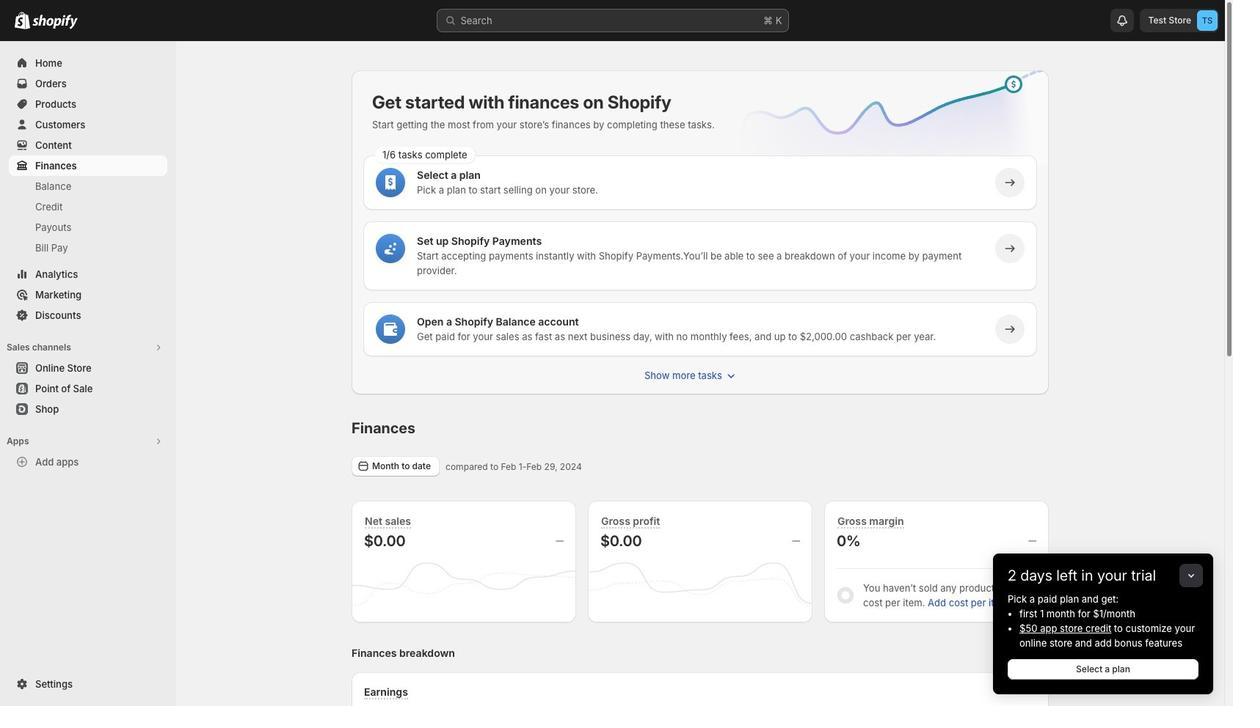 Task type: describe. For each thing, give the bounding box(es) containing it.
line chart image
[[716, 68, 1052, 188]]

open a shopify balance account image
[[383, 322, 398, 337]]

select a plan image
[[383, 175, 398, 190]]

shopify image
[[15, 12, 30, 29]]



Task type: vqa. For each thing, say whether or not it's contained in the screenshot.
their to the right
no



Task type: locate. For each thing, give the bounding box(es) containing it.
set up shopify payments image
[[383, 242, 398, 256]]

shopify image
[[32, 15, 78, 29]]

test store image
[[1197, 10, 1218, 31]]



